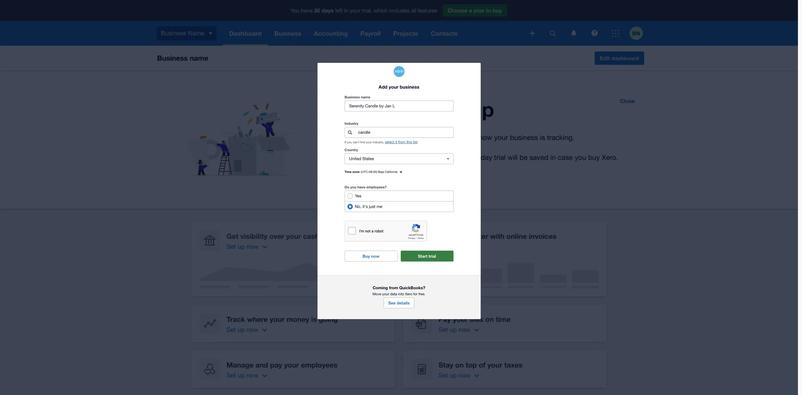Task type: locate. For each thing, give the bounding box(es) containing it.
see
[[389, 301, 396, 306]]

08:00)
[[369, 171, 377, 174]]

your left data
[[383, 292, 389, 297]]

0 vertical spatial from
[[398, 140, 406, 144]]

no,
[[355, 205, 362, 209]]

move
[[373, 292, 382, 297]]

search icon image
[[348, 131, 352, 135]]

0 vertical spatial you
[[347, 141, 352, 144]]

see details button
[[384, 298, 415, 309]]

time zone: (utc-08:00) baja california
[[345, 170, 398, 174]]

your right 'add'
[[389, 84, 399, 90]]

your
[[389, 84, 399, 90], [366, 141, 372, 144], [383, 292, 389, 297]]

you for have
[[351, 185, 357, 190]]

have
[[358, 185, 366, 190]]

you right "do"
[[351, 185, 357, 190]]

from right it
[[398, 140, 406, 144]]

for
[[414, 292, 418, 297]]

add your business
[[379, 84, 420, 90]]

time
[[345, 170, 352, 174]]

your for quickbooks?
[[383, 292, 389, 297]]

do you have employees?
[[345, 185, 387, 190]]

from
[[398, 140, 406, 144], [389, 286, 398, 291]]

details
[[397, 301, 410, 306]]

do
[[345, 185, 350, 190]]

can't
[[353, 141, 360, 144]]

xero
[[405, 292, 413, 297]]

see details
[[389, 301, 410, 306]]

your inside coming from quickbooks? move your data into xero for free.
[[383, 292, 389, 297]]

1 vertical spatial you
[[351, 185, 357, 190]]

add
[[379, 84, 388, 90]]

you right 'if' at the top left of the page
[[347, 141, 352, 144]]

from up data
[[389, 286, 398, 291]]

2 vertical spatial your
[[383, 292, 389, 297]]

quickbooks?
[[399, 286, 425, 291]]

into
[[398, 292, 404, 297]]

0 vertical spatial your
[[389, 84, 399, 90]]

you inside if you can't find your industry, select it from this list
[[347, 141, 352, 144]]

it
[[396, 140, 397, 144]]

this
[[407, 140, 412, 144]]

your right 'find'
[[366, 141, 372, 144]]

1 vertical spatial from
[[389, 286, 398, 291]]

trial
[[429, 254, 436, 259]]

(utc-
[[361, 171, 369, 174]]

1 vertical spatial your
[[366, 141, 372, 144]]

industry,
[[373, 141, 384, 144]]

now
[[371, 254, 380, 259]]

just
[[369, 205, 376, 209]]

business
[[345, 95, 360, 99]]

you
[[347, 141, 352, 144], [351, 185, 357, 190]]

start
[[418, 254, 428, 259]]

no, it's just me
[[355, 205, 383, 209]]

your inside if you can't find your industry, select it from this list
[[366, 141, 372, 144]]

clear image
[[443, 154, 454, 165]]

buy
[[363, 254, 370, 259]]



Task type: vqa. For each thing, say whether or not it's contained in the screenshot.
employees?
yes



Task type: describe. For each thing, give the bounding box(es) containing it.
buy now
[[363, 254, 380, 259]]

select
[[385, 140, 395, 144]]

business
[[400, 84, 420, 90]]

it's
[[363, 205, 368, 209]]

baja
[[378, 171, 384, 174]]

from inside coming from quickbooks? move your data into xero for free.
[[389, 286, 398, 291]]

country
[[345, 148, 358, 152]]

me
[[377, 205, 383, 209]]

you for can't
[[347, 141, 352, 144]]

buy now button
[[345, 251, 398, 262]]

Industry field
[[358, 128, 453, 138]]

select it from this list button
[[385, 140, 418, 144]]

start trial
[[418, 254, 436, 259]]

business name
[[345, 95, 370, 99]]

free.
[[419, 292, 426, 297]]

do you have employees? group
[[345, 191, 454, 212]]

zone:
[[353, 170, 360, 174]]

list
[[413, 140, 418, 144]]

if you can't find your industry, select it from this list
[[345, 140, 418, 144]]

xero image
[[394, 66, 405, 77]]

data
[[390, 292, 397, 297]]

Business name field
[[345, 101, 453, 111]]

start trial button
[[401, 251, 454, 262]]

employees?
[[367, 185, 387, 190]]

your for can't
[[366, 141, 372, 144]]

find
[[360, 141, 365, 144]]

yes
[[355, 194, 362, 199]]

Country field
[[345, 154, 441, 164]]

california
[[385, 171, 398, 174]]

coming from quickbooks? move your data into xero for free.
[[373, 286, 426, 297]]

industry
[[345, 122, 359, 126]]

coming
[[373, 286, 388, 291]]

if
[[345, 141, 346, 144]]

name
[[361, 95, 370, 99]]



